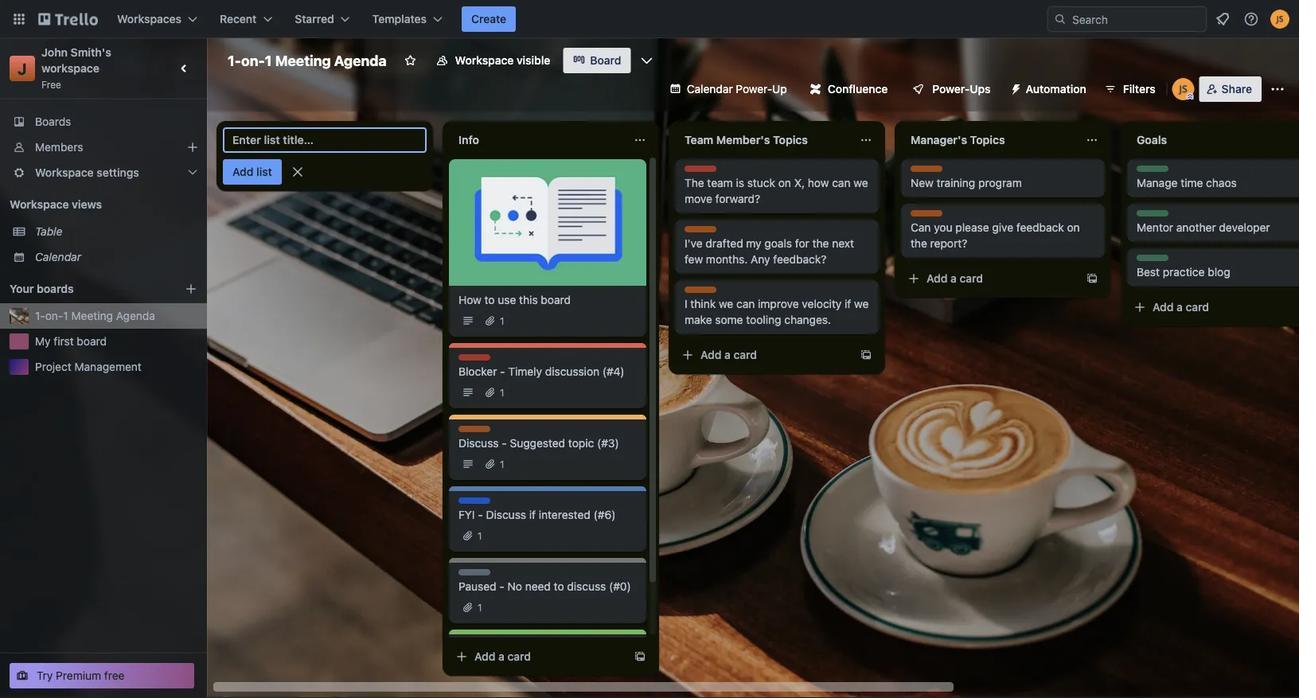 Task type: describe. For each thing, give the bounding box(es) containing it.
add for info
[[474, 650, 496, 663]]

templates button
[[363, 6, 452, 32]]

1 paused from the top
[[459, 570, 492, 581]]

a for info
[[498, 650, 505, 663]]

project
[[35, 360, 71, 373]]

Manager's Topics text field
[[901, 127, 1076, 153]]

goal mentor another developer
[[1137, 211, 1270, 234]]

free
[[41, 79, 61, 90]]

paused - no need to discuss (#0) link
[[459, 579, 637, 595]]

i think we can improve velocity if we make some tooling changes. link
[[685, 296, 869, 328]]

give
[[992, 221, 1013, 234]]

boards
[[37, 282, 74, 295]]

0 horizontal spatial john smith (johnsmith38824343) image
[[1172, 78, 1195, 100]]

workspace visible
[[455, 54, 550, 67]]

0 horizontal spatial on-
[[45, 309, 63, 322]]

to inside paused paused - no need to discuss (#0)
[[554, 580, 564, 593]]

tooling
[[746, 313, 781, 326]]

Board name text field
[[220, 48, 395, 73]]

ups
[[970, 82, 991, 96]]

add a card for manager's topics
[[927, 272, 983, 285]]

some
[[715, 313, 743, 326]]

discuss inside fyi fyi - discuss if interested (#6)
[[486, 508, 526, 521]]

can inside blocker the team is stuck on x, how can we move forward?
[[832, 176, 851, 189]]

add for team member's topics
[[701, 348, 722, 361]]

1- inside text box
[[228, 52, 241, 69]]

j
[[18, 59, 27, 78]]

time
[[1181, 176, 1203, 189]]

automation button
[[1004, 76, 1096, 102]]

automation
[[1026, 82, 1086, 96]]

improve
[[758, 297, 799, 310]]

visible
[[517, 54, 550, 67]]

star or unstar board image
[[404, 54, 417, 67]]

color: red, title: "blocker" element for blocker - timely discussion (#4)
[[459, 354, 493, 366]]

0 horizontal spatial agenda
[[116, 309, 155, 322]]

think
[[691, 297, 716, 310]]

add a card for info
[[474, 650, 531, 663]]

1 down discuss discuss - suggested topic (#3)
[[500, 459, 504, 470]]

card down practice at the right top
[[1186, 301, 1209, 314]]

team
[[685, 133, 713, 146]]

goals
[[765, 237, 792, 250]]

1 vertical spatial board
[[77, 335, 107, 348]]

use
[[498, 293, 516, 306]]

2 fyi from the top
[[459, 508, 475, 521]]

move
[[685, 192, 712, 205]]

on- inside text box
[[241, 52, 265, 69]]

topic
[[568, 437, 594, 450]]

Goals text field
[[1127, 127, 1299, 153]]

manage time chaos link
[[1137, 175, 1299, 191]]

workspace visible button
[[426, 48, 560, 73]]

search image
[[1054, 13, 1067, 25]]

confluence button
[[801, 76, 897, 102]]

1 power- from the left
[[736, 82, 772, 96]]

workspace
[[41, 62, 99, 75]]

add a card button down 'best practice blog' link
[[1127, 295, 1299, 320]]

premium
[[56, 669, 101, 682]]

confluence icon image
[[810, 84, 821, 95]]

stuck
[[747, 176, 775, 189]]

goal for mentor
[[1137, 211, 1158, 222]]

create from template… image for can you please give feedback on the report?
[[1086, 272, 1099, 285]]

is
[[736, 176, 744, 189]]

workspace for workspace settings
[[35, 166, 94, 179]]

color: blue, title: "fyi" element
[[459, 498, 490, 509]]

on inside discuss can you please give feedback on the report?
[[1067, 221, 1080, 234]]

goal manage time chaos
[[1137, 166, 1237, 189]]

2 vertical spatial create from template… image
[[634, 650, 646, 663]]

interested
[[539, 508, 591, 521]]

your boards
[[10, 282, 74, 295]]

calendar power-up link
[[660, 76, 797, 102]]

fyi - discuss if interested (#6) link
[[459, 507, 637, 523]]

color: orange, title: "discuss" element for training
[[911, 166, 947, 178]]

need
[[525, 580, 551, 593]]

workspace for workspace visible
[[455, 54, 514, 67]]

workspace navigation collapse icon image
[[174, 57, 196, 80]]

manage
[[1137, 176, 1178, 189]]

color: orange, title: "discuss" element for think
[[685, 287, 721, 299]]

1 vertical spatial 1-on-1 meeting agenda
[[35, 309, 155, 322]]

mentor another developer link
[[1137, 220, 1299, 236]]

changes.
[[784, 313, 831, 326]]

add list button
[[223, 159, 282, 185]]

color: orange, title: "discuss" element for drafted
[[685, 226, 721, 238]]

the inside discuss i've drafted my goals for the next few months. any feedback?
[[812, 237, 829, 250]]

to inside how to use this board link
[[484, 293, 495, 306]]

1-on-1 meeting agenda inside text box
[[228, 52, 387, 69]]

open information menu image
[[1243, 11, 1259, 27]]

add board image
[[185, 283, 197, 295]]

i
[[685, 297, 688, 310]]

member's
[[716, 133, 770, 146]]

a for team member's topics
[[725, 348, 731, 361]]

filters button
[[1099, 76, 1160, 102]]

- for paused
[[499, 580, 505, 593]]

1 horizontal spatial board
[[541, 293, 571, 306]]

practice
[[1163, 265, 1205, 279]]

months.
[[706, 253, 748, 266]]

discuss for i
[[685, 287, 721, 299]]

color: orange, title: "discuss" element left suggested at the left of page
[[459, 426, 495, 438]]

color: red, title: "blocker" element for the team is stuck on x, how can we move forward?
[[685, 166, 719, 178]]

topics inside text field
[[970, 133, 1005, 146]]

1 fyi from the top
[[459, 498, 473, 509]]

recent
[[220, 12, 257, 25]]

boards link
[[0, 109, 207, 135]]

workspace settings button
[[0, 160, 207, 185]]

try
[[37, 669, 53, 682]]

boards
[[35, 115, 71, 128]]

members link
[[0, 135, 207, 160]]

project management
[[35, 360, 142, 373]]

templates
[[372, 12, 427, 25]]

team
[[707, 176, 733, 189]]

1 down 'use'
[[500, 315, 504, 326]]

share
[[1222, 82, 1252, 96]]

john smith's workspace link
[[41, 46, 114, 75]]

blocker the team is stuck on x, how can we move forward?
[[685, 166, 868, 205]]

color: green, title: "goal" element for best
[[1137, 255, 1169, 267]]

Enter list title… text field
[[223, 127, 427, 153]]

meeting inside text box
[[275, 52, 331, 69]]

goal for best
[[1137, 256, 1158, 267]]

add a card button for info
[[449, 644, 627, 670]]

calendar for calendar power-up
[[687, 82, 733, 96]]

create from template… image for i've drafted my goals for the next few months. any feedback?
[[860, 349, 873, 361]]

card for manager's topics
[[960, 272, 983, 285]]

my first board link
[[35, 334, 197, 349]]

1 down color: blue, title: "fyi" element
[[478, 530, 482, 541]]

x,
[[794, 176, 805, 189]]

fyi fyi - discuss if interested (#6)
[[459, 498, 616, 521]]

free
[[104, 669, 125, 682]]

topics inside text field
[[773, 133, 808, 146]]

members
[[35, 141, 83, 154]]

a for manager's topics
[[951, 272, 957, 285]]

table
[[35, 225, 62, 238]]

for
[[795, 237, 809, 250]]



Task type: locate. For each thing, give the bounding box(es) containing it.
create button
[[462, 6, 516, 32]]

to left 'use'
[[484, 293, 495, 306]]

another
[[1177, 221, 1216, 234]]

color: green, title: "goal" element for mentor
[[1137, 210, 1169, 222]]

0 horizontal spatial create from template… image
[[634, 650, 646, 663]]

chaos
[[1206, 176, 1237, 189]]

how to use this board link
[[459, 292, 637, 308]]

Info text field
[[449, 127, 624, 153]]

customize views image
[[639, 53, 655, 68]]

workspace down create button
[[455, 54, 514, 67]]

power-ups button
[[901, 76, 1000, 102]]

1 horizontal spatial 1-
[[228, 52, 241, 69]]

1 down recent popup button on the top left
[[265, 52, 272, 69]]

discuss for i've
[[685, 227, 721, 238]]

meeting down your boards with 3 items element
[[71, 309, 113, 322]]

discuss inside discuss i think we can improve velocity if we make some tooling changes.
[[685, 287, 721, 299]]

add inside 'button'
[[232, 165, 254, 178]]

program
[[978, 176, 1022, 189]]

paused paused - no need to discuss (#0)
[[459, 570, 631, 593]]

goal down "manage" in the right of the page
[[1137, 211, 1158, 222]]

john smith's workspace free
[[41, 46, 114, 90]]

goal inside goal best practice blog
[[1137, 256, 1158, 267]]

can right how
[[832, 176, 851, 189]]

discussion
[[545, 365, 600, 378]]

on right feedback
[[1067, 221, 1080, 234]]

add a card button down need
[[449, 644, 627, 670]]

discuss for new
[[911, 166, 947, 178]]

discuss i've drafted my goals for the next few months. any feedback?
[[685, 227, 854, 266]]

0 vertical spatial color: red, title: "blocker" element
[[685, 166, 719, 178]]

developer
[[1219, 221, 1270, 234]]

topics
[[773, 133, 808, 146], [970, 133, 1005, 146]]

1 vertical spatial goal
[[1137, 211, 1158, 222]]

agenda left star or unstar board image
[[334, 52, 387, 69]]

color: green, title: "goal" element down "manage" in the right of the page
[[1137, 210, 1169, 222]]

forward?
[[715, 192, 760, 205]]

- left suggested at the left of page
[[502, 437, 507, 450]]

how
[[459, 293, 481, 306]]

we right velocity
[[854, 297, 869, 310]]

0 vertical spatial to
[[484, 293, 495, 306]]

color: orange, title: "discuss" element down manager's
[[911, 166, 947, 178]]

1 horizontal spatial on
[[1067, 221, 1080, 234]]

meeting down starred
[[275, 52, 331, 69]]

calendar down table
[[35, 250, 81, 264]]

we inside blocker the team is stuck on x, how can we move forward?
[[854, 176, 868, 189]]

john smith (johnsmith38824343) image right open information menu image
[[1271, 10, 1290, 29]]

card down some at the right top
[[734, 348, 757, 361]]

1 horizontal spatial if
[[845, 297, 851, 310]]

0 vertical spatial workspace
[[455, 54, 514, 67]]

0 horizontal spatial to
[[484, 293, 495, 306]]

1 vertical spatial on-
[[45, 309, 63, 322]]

1 vertical spatial workspace
[[35, 166, 94, 179]]

0 horizontal spatial topics
[[773, 133, 808, 146]]

power- inside button
[[932, 82, 970, 96]]

0 horizontal spatial 1-
[[35, 309, 45, 322]]

0 horizontal spatial power-
[[736, 82, 772, 96]]

management
[[74, 360, 142, 373]]

table link
[[35, 224, 197, 240]]

3 goal from the top
[[1137, 256, 1158, 267]]

discuss for can
[[911, 211, 947, 222]]

add a card down the "report?"
[[927, 272, 983, 285]]

no
[[508, 580, 522, 593]]

0 notifications image
[[1213, 10, 1232, 29]]

(#3)
[[597, 437, 619, 450]]

0 horizontal spatial the
[[812, 237, 829, 250]]

2 vertical spatial goal
[[1137, 256, 1158, 267]]

add a card down some at the right top
[[701, 348, 757, 361]]

the inside discuss can you please give feedback on the report?
[[911, 237, 927, 250]]

2 color: green, title: "goal" element from the top
[[1137, 210, 1169, 222]]

color: black, title: "paused" element
[[459, 569, 492, 581]]

to right need
[[554, 580, 564, 593]]

1 horizontal spatial topics
[[970, 133, 1005, 146]]

3 color: green, title: "goal" element from the top
[[1137, 255, 1169, 267]]

blocker blocker - timely discussion (#4)
[[459, 355, 625, 378]]

color: red, title: "blocker" element up move
[[685, 166, 719, 178]]

if inside discuss i think we can improve velocity if we make some tooling changes.
[[845, 297, 851, 310]]

drafted
[[706, 237, 743, 250]]

workspace up table
[[10, 198, 69, 211]]

goal best practice blog
[[1137, 256, 1230, 279]]

goal down mentor
[[1137, 256, 1158, 267]]

how to use this board
[[459, 293, 571, 306]]

your boards with 3 items element
[[10, 279, 161, 299]]

add for manager's topics
[[927, 272, 948, 285]]

- inside discuss discuss - suggested topic (#3)
[[502, 437, 507, 450]]

0 vertical spatial meeting
[[275, 52, 331, 69]]

Team Member's Topics text field
[[675, 127, 850, 153]]

add a card down practice at the right top
[[1153, 301, 1209, 314]]

velocity
[[802, 297, 842, 310]]

- inside fyi fyi - discuss if interested (#6)
[[478, 508, 483, 521]]

color: orange, title: "discuss" element
[[911, 166, 947, 178], [911, 210, 947, 222], [685, 226, 721, 238], [685, 287, 721, 299], [459, 426, 495, 438]]

on inside blocker the team is stuck on x, how can we move forward?
[[778, 176, 791, 189]]

0 vertical spatial john smith (johnsmith38824343) image
[[1271, 10, 1290, 29]]

back to home image
[[38, 6, 98, 32]]

0 horizontal spatial if
[[529, 508, 536, 521]]

blocker - timely discussion (#4) link
[[459, 364, 637, 380]]

discuss inside discuss new training program
[[911, 166, 947, 178]]

color: orange, title: "discuss" element up the 'few'
[[685, 226, 721, 238]]

create
[[471, 12, 506, 25]]

color: orange, title: "discuss" element down new at the right top of page
[[911, 210, 947, 222]]

topics up discuss new training program
[[970, 133, 1005, 146]]

topics up x,
[[773, 133, 808, 146]]

1 horizontal spatial 1-on-1 meeting agenda
[[228, 52, 387, 69]]

1 vertical spatial on
[[1067, 221, 1080, 234]]

1 horizontal spatial on-
[[241, 52, 265, 69]]

1-on-1 meeting agenda down starred
[[228, 52, 387, 69]]

few
[[685, 253, 703, 266]]

board link
[[563, 48, 631, 73]]

if right velocity
[[845, 297, 851, 310]]

the down can
[[911, 237, 927, 250]]

add a card for team member's topics
[[701, 348, 757, 361]]

0 vertical spatial on-
[[241, 52, 265, 69]]

1 vertical spatial calendar
[[35, 250, 81, 264]]

recent button
[[210, 6, 282, 32]]

- for fyi
[[478, 508, 483, 521]]

color: orange, title: "discuss" element for you
[[911, 210, 947, 222]]

discuss - suggested topic (#3) link
[[459, 435, 637, 451]]

create from template… image
[[1086, 272, 1099, 285], [860, 349, 873, 361], [634, 650, 646, 663]]

smith's
[[71, 46, 111, 59]]

1 down blocker blocker - timely discussion (#4)
[[500, 387, 504, 398]]

board up project management
[[77, 335, 107, 348]]

manager's topics
[[911, 133, 1005, 146]]

2 horizontal spatial create from template… image
[[1086, 272, 1099, 285]]

first
[[54, 335, 74, 348]]

0 horizontal spatial color: red, title: "blocker" element
[[459, 354, 493, 366]]

1 vertical spatial john smith (johnsmith38824343) image
[[1172, 78, 1195, 100]]

please
[[956, 221, 989, 234]]

add a card button for manager's topics
[[901, 266, 1080, 291]]

workspace views
[[10, 198, 102, 211]]

workspace inside button
[[455, 54, 514, 67]]

0 horizontal spatial can
[[736, 297, 755, 310]]

on- down boards
[[45, 309, 63, 322]]

0 horizontal spatial meeting
[[71, 309, 113, 322]]

add
[[232, 165, 254, 178], [927, 272, 948, 285], [1153, 301, 1174, 314], [701, 348, 722, 361], [474, 650, 496, 663]]

add a card button down can you please give feedback on the report? 'link'
[[901, 266, 1080, 291]]

2 vertical spatial workspace
[[10, 198, 69, 211]]

1 horizontal spatial can
[[832, 176, 851, 189]]

list
[[256, 165, 272, 178]]

my
[[35, 335, 51, 348]]

0 vertical spatial on
[[778, 176, 791, 189]]

on left x,
[[778, 176, 791, 189]]

j link
[[10, 56, 35, 81]]

mentor
[[1137, 221, 1174, 234]]

1 horizontal spatial to
[[554, 580, 564, 593]]

this member is an admin of this board. image
[[1187, 93, 1194, 100]]

- for discuss
[[502, 437, 507, 450]]

starred button
[[285, 6, 360, 32]]

1 vertical spatial meeting
[[71, 309, 113, 322]]

1 horizontal spatial john smith (johnsmith38824343) image
[[1271, 10, 1290, 29]]

- up color: black, title: "paused" element
[[478, 508, 483, 521]]

1-on-1 meeting agenda link
[[35, 308, 197, 324]]

workspaces
[[117, 12, 182, 25]]

- inside paused paused - no need to discuss (#0)
[[499, 580, 505, 593]]

calendar
[[687, 82, 733, 96], [35, 250, 81, 264]]

color: orange, title: "discuss" element up "make"
[[685, 287, 721, 299]]

0 horizontal spatial calendar
[[35, 250, 81, 264]]

best
[[1137, 265, 1160, 279]]

1 goal from the top
[[1137, 166, 1158, 178]]

1 vertical spatial if
[[529, 508, 536, 521]]

0 vertical spatial 1-on-1 meeting agenda
[[228, 52, 387, 69]]

goals
[[1137, 133, 1167, 146]]

discuss inside discuss i've drafted my goals for the next few months. any feedback?
[[685, 227, 721, 238]]

sm image
[[1004, 76, 1026, 99]]

1 vertical spatial agenda
[[116, 309, 155, 322]]

blocker for the
[[685, 166, 719, 178]]

report?
[[930, 237, 967, 250]]

blocker for blocker
[[459, 355, 493, 366]]

2 the from the left
[[911, 237, 927, 250]]

add a card button for team member's topics
[[675, 342, 853, 368]]

1 topics from the left
[[773, 133, 808, 146]]

card down "no" on the left of page
[[508, 650, 531, 663]]

color: green, title: "goal" element down mentor
[[1137, 255, 1169, 267]]

workspace for workspace views
[[10, 198, 69, 211]]

0 horizontal spatial board
[[77, 335, 107, 348]]

1 vertical spatial color: red, title: "blocker" element
[[459, 354, 493, 366]]

starred
[[295, 12, 334, 25]]

we right how
[[854, 176, 868, 189]]

2 power- from the left
[[932, 82, 970, 96]]

goal inside "goal mentor another developer"
[[1137, 211, 1158, 222]]

1
[[265, 52, 272, 69], [63, 309, 68, 322], [500, 315, 504, 326], [500, 387, 504, 398], [500, 459, 504, 470], [478, 530, 482, 541], [478, 602, 482, 613]]

1 vertical spatial can
[[736, 297, 755, 310]]

on- down recent popup button on the top left
[[241, 52, 265, 69]]

2 vertical spatial color: green, title: "goal" element
[[1137, 255, 1169, 267]]

goal for manage
[[1137, 166, 1158, 178]]

1 horizontal spatial calendar
[[687, 82, 733, 96]]

you
[[934, 221, 953, 234]]

- left timely
[[500, 365, 505, 378]]

color: red, title: "blocker" element
[[685, 166, 719, 178], [459, 354, 493, 366]]

discuss new training program
[[911, 166, 1022, 189]]

if inside fyi fyi - discuss if interested (#6)
[[529, 508, 536, 521]]

1 horizontal spatial agenda
[[334, 52, 387, 69]]

board
[[541, 293, 571, 306], [77, 335, 107, 348]]

if left interested
[[529, 508, 536, 521]]

1-on-1 meeting agenda down your boards with 3 items element
[[35, 309, 155, 322]]

primary element
[[0, 0, 1299, 38]]

1 vertical spatial to
[[554, 580, 564, 593]]

agenda up my first board link
[[116, 309, 155, 322]]

settings
[[97, 166, 139, 179]]

card for info
[[508, 650, 531, 663]]

1- up my
[[35, 309, 45, 322]]

calendar up team
[[687, 82, 733, 96]]

blog
[[1208, 265, 1230, 279]]

workspace settings
[[35, 166, 139, 179]]

info
[[459, 133, 479, 146]]

we up some at the right top
[[719, 297, 733, 310]]

Search field
[[1067, 7, 1206, 31]]

1 the from the left
[[812, 237, 829, 250]]

workspaces button
[[107, 6, 207, 32]]

0 vertical spatial board
[[541, 293, 571, 306]]

can
[[911, 221, 931, 234]]

1 inside text box
[[265, 52, 272, 69]]

goal down goals
[[1137, 166, 1158, 178]]

suggested
[[510, 437, 565, 450]]

show menu image
[[1270, 81, 1286, 97]]

can inside discuss i think we can improve velocity if we make some tooling changes.
[[736, 297, 755, 310]]

power- up manager's topics
[[932, 82, 970, 96]]

john smith (johnsmith38824343) image right filters
[[1172, 78, 1195, 100]]

paused
[[459, 570, 492, 581], [459, 580, 496, 593]]

- for blocker
[[500, 365, 505, 378]]

color: green, title: "goal" element
[[1137, 166, 1169, 178], [1137, 210, 1169, 222], [1137, 255, 1169, 267]]

0 vertical spatial if
[[845, 297, 851, 310]]

2 topics from the left
[[970, 133, 1005, 146]]

views
[[72, 198, 102, 211]]

-
[[500, 365, 505, 378], [502, 437, 507, 450], [478, 508, 483, 521], [499, 580, 505, 593]]

1 horizontal spatial create from template… image
[[860, 349, 873, 361]]

cancel list editing image
[[290, 164, 306, 180]]

- left "no" on the left of page
[[499, 580, 505, 593]]

0 vertical spatial color: green, title: "goal" element
[[1137, 166, 1169, 178]]

can you please give feedback on the report? link
[[911, 220, 1095, 252]]

discuss inside discuss can you please give feedback on the report?
[[911, 211, 947, 222]]

next
[[832, 237, 854, 250]]

1 vertical spatial create from template… image
[[860, 349, 873, 361]]

board right this
[[541, 293, 571, 306]]

workspace inside popup button
[[35, 166, 94, 179]]

power-
[[736, 82, 772, 96], [932, 82, 970, 96]]

0 horizontal spatial 1-on-1 meeting agenda
[[35, 309, 155, 322]]

can up some at the right top
[[736, 297, 755, 310]]

1 up first
[[63, 309, 68, 322]]

goal inside goal manage time chaos
[[1137, 166, 1158, 178]]

color: green, title: "goal" element for manage
[[1137, 166, 1169, 178]]

try premium free button
[[10, 663, 194, 689]]

can
[[832, 176, 851, 189], [736, 297, 755, 310]]

1 horizontal spatial meeting
[[275, 52, 331, 69]]

workspace down the members
[[35, 166, 94, 179]]

calendar for calendar
[[35, 250, 81, 264]]

1 horizontal spatial color: red, title: "blocker" element
[[685, 166, 719, 178]]

1 vertical spatial 1-
[[35, 309, 45, 322]]

1 vertical spatial color: green, title: "goal" element
[[1137, 210, 1169, 222]]

0 vertical spatial goal
[[1137, 166, 1158, 178]]

power-ups
[[932, 82, 991, 96]]

new training program link
[[911, 175, 1095, 191]]

1-
[[228, 52, 241, 69], [35, 309, 45, 322]]

discuss for discuss
[[459, 427, 495, 438]]

0 vertical spatial calendar
[[687, 82, 733, 96]]

how
[[808, 176, 829, 189]]

color: green, title: "goal" element down goals
[[1137, 166, 1169, 178]]

2 goal from the top
[[1137, 211, 1158, 222]]

0 horizontal spatial on
[[778, 176, 791, 189]]

0 vertical spatial agenda
[[334, 52, 387, 69]]

1 color: green, title: "goal" element from the top
[[1137, 166, 1169, 178]]

discuss discuss - suggested topic (#3)
[[459, 427, 619, 450]]

up
[[772, 82, 787, 96]]

add a card down "no" on the left of page
[[474, 650, 531, 663]]

2 paused from the top
[[459, 580, 496, 593]]

card for team member's topics
[[734, 348, 757, 361]]

john smith (johnsmith38824343) image
[[1271, 10, 1290, 29], [1172, 78, 1195, 100]]

agenda inside text box
[[334, 52, 387, 69]]

1- down recent
[[228, 52, 241, 69]]

0 vertical spatial can
[[832, 176, 851, 189]]

calendar power-up
[[687, 82, 787, 96]]

add list
[[232, 165, 272, 178]]

- inside blocker blocker - timely discussion (#4)
[[500, 365, 505, 378]]

0 vertical spatial 1-
[[228, 52, 241, 69]]

add a card button down the tooling on the top right of the page
[[675, 342, 853, 368]]

add a card
[[927, 272, 983, 285], [1153, 301, 1209, 314], [701, 348, 757, 361], [474, 650, 531, 663]]

1 down color: black, title: "paused" element
[[478, 602, 482, 613]]

(#0)
[[609, 580, 631, 593]]

1 horizontal spatial power-
[[932, 82, 970, 96]]

the right for
[[812, 237, 829, 250]]

blocker inside blocker the team is stuck on x, how can we move forward?
[[685, 166, 719, 178]]

1 horizontal spatial the
[[911, 237, 927, 250]]

new
[[911, 176, 934, 189]]

power- up team member's topics
[[736, 82, 772, 96]]

0 vertical spatial create from template… image
[[1086, 272, 1099, 285]]

to
[[484, 293, 495, 306], [554, 580, 564, 593]]

color: red, title: "blocker" element left timely
[[459, 354, 493, 366]]

card down the "report?"
[[960, 272, 983, 285]]



Task type: vqa. For each thing, say whether or not it's contained in the screenshot.
& related to Sales
no



